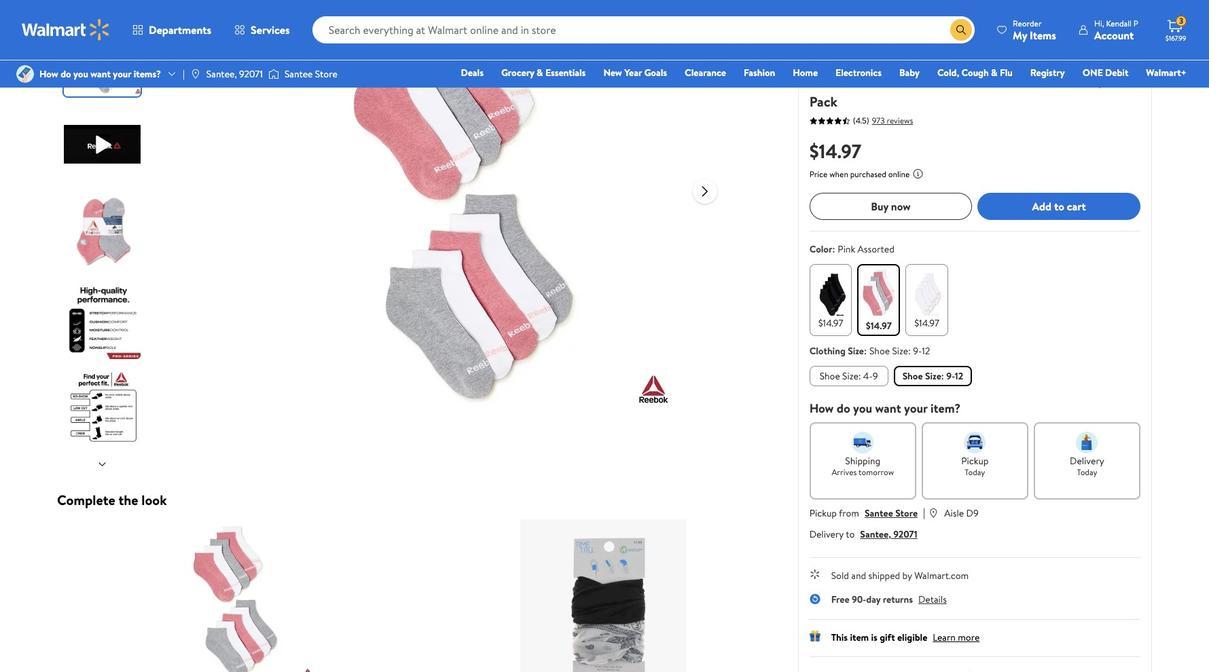 Task type: locate. For each thing, give the bounding box(es) containing it.
1 horizontal spatial delivery
[[1070, 455, 1105, 468]]

home link
[[787, 65, 824, 80]]

returns
[[883, 593, 913, 607]]

registry
[[1031, 66, 1065, 79]]

& right grocery
[[537, 66, 543, 79]]

1 reebok from the top
[[810, 55, 841, 69]]

0 horizontal spatial :
[[833, 243, 835, 256]]

1 horizontal spatial shoe
[[870, 344, 890, 358]]

pickup down intent image for pickup
[[962, 455, 989, 468]]

complete
[[57, 491, 115, 510]]

legal information image
[[913, 168, 924, 179]]

2 today from the left
[[1077, 467, 1098, 478]]

services
[[251, 22, 290, 37]]

buy now button
[[810, 193, 972, 220]]

next media item image
[[697, 183, 713, 199]]

delivery today
[[1070, 455, 1105, 478]]

free
[[831, 593, 850, 607]]

color : pink assorted
[[810, 243, 895, 256]]

9- up shoe size: 9-12
[[913, 344, 922, 358]]

to for add
[[1054, 199, 1065, 214]]

0 horizontal spatial $14.97 button
[[810, 264, 852, 336]]

1 vertical spatial your
[[904, 400, 928, 417]]

1 horizontal spatial pickup
[[962, 455, 989, 468]]

2 horizontal spatial shoe
[[903, 370, 923, 383]]

pro
[[913, 72, 934, 90]]

grocery
[[501, 66, 534, 79]]

do down the walmart image
[[61, 67, 71, 81]]

you down the walmart image
[[73, 67, 88, 81]]

1 vertical spatial to
[[846, 528, 855, 542]]

how down the shoe size: 4-9 button
[[810, 400, 834, 417]]

do
[[61, 67, 71, 81], [837, 400, 850, 417]]

| left aisle
[[923, 505, 926, 520]]

1 vertical spatial store
[[896, 507, 918, 520]]

0 vertical spatial to
[[1054, 199, 1065, 214]]

reebok women's pro series cushion ankle socks, 10-pack image
[[247, 0, 682, 418]]

2 horizontal spatial $14.97 button
[[906, 264, 948, 336]]

cold, cough & flu
[[938, 66, 1013, 79]]

reebok down best at right top
[[810, 55, 841, 69]]

& left flu
[[991, 66, 998, 79]]

0 horizontal spatial store
[[315, 67, 338, 81]]

1 vertical spatial :
[[864, 344, 867, 358]]

reebok down reebok link
[[810, 72, 854, 90]]

grocery & essentials
[[501, 66, 586, 79]]

walmart image
[[22, 19, 110, 41]]

 image
[[16, 65, 34, 83], [190, 69, 201, 79]]

0 horizontal spatial size:
[[843, 370, 861, 383]]

0 horizontal spatial to
[[846, 528, 855, 542]]

0 horizontal spatial want
[[91, 67, 111, 81]]

0 vertical spatial pickup
[[962, 455, 989, 468]]

9- inside button
[[947, 370, 955, 383]]

now
[[891, 199, 911, 214]]

90-
[[852, 593, 866, 607]]

do for how do you want your item?
[[837, 400, 850, 417]]

list
[[52, 520, 787, 673]]

your left items?
[[113, 67, 131, 81]]

0 vertical spatial 92071
[[239, 67, 263, 81]]

|
[[183, 67, 185, 81], [923, 505, 926, 520]]

santee, down services popup button at the top of the page
[[206, 67, 237, 81]]

want for items?
[[91, 67, 111, 81]]

0 horizontal spatial 92071
[[239, 67, 263, 81]]

1 vertical spatial how
[[810, 400, 834, 417]]

1 vertical spatial |
[[923, 505, 926, 520]]

today down intent image for pickup
[[965, 467, 985, 478]]

 image
[[268, 67, 279, 81]]

0 vertical spatial how
[[39, 67, 58, 81]]

0 horizontal spatial delivery
[[810, 528, 844, 542]]

Walmart Site-Wide search field
[[312, 16, 975, 43]]

0 vertical spatial want
[[91, 67, 111, 81]]

0 vertical spatial :
[[833, 243, 835, 256]]

12 up shoe size: 9-12
[[922, 344, 930, 358]]

1 horizontal spatial :
[[864, 344, 867, 358]]

debit
[[1106, 66, 1129, 79]]

your
[[113, 67, 131, 81], [904, 400, 928, 417]]

pickup inside pickup from santee store |
[[810, 507, 837, 520]]

& inside 'link'
[[991, 66, 998, 79]]

1 horizontal spatial you
[[853, 400, 872, 417]]

reviews
[[887, 114, 913, 126]]

1 vertical spatial you
[[853, 400, 872, 417]]

$14.97 up clothing
[[819, 317, 843, 330]]

buy now
[[871, 199, 911, 214]]

color list
[[807, 262, 1143, 339]]

$14.97 for 2nd the $14.97 button from right
[[866, 319, 892, 333]]

shoe for shoe size: 4-9
[[820, 370, 840, 383]]

 image left "santee, 92071"
[[190, 69, 201, 79]]

list item
[[425, 520, 782, 673]]

1 horizontal spatial today
[[1077, 467, 1098, 478]]

size: up shoe size: 9-12
[[892, 344, 911, 358]]

0 vertical spatial store
[[315, 67, 338, 81]]

want down the 9
[[875, 400, 901, 417]]

$167.99
[[1166, 33, 1186, 43]]

details
[[919, 593, 947, 607]]

$14.97 up clothing size : shoe size: 9-12
[[866, 319, 892, 333]]

1 vertical spatial pickup
[[810, 507, 837, 520]]

items
[[1030, 28, 1056, 42]]

0 horizontal spatial 9-
[[913, 344, 922, 358]]

1 horizontal spatial to
[[1054, 199, 1065, 214]]

one
[[1083, 66, 1103, 79]]

1 today from the left
[[965, 467, 985, 478]]

today inside delivery today
[[1077, 467, 1098, 478]]

0 horizontal spatial pickup
[[810, 507, 837, 520]]

0 horizontal spatial  image
[[16, 65, 34, 83]]

2 horizontal spatial size:
[[925, 370, 944, 383]]

socks,
[[1064, 72, 1102, 90]]

walmart.com
[[915, 569, 969, 583]]

want left items?
[[91, 67, 111, 81]]

your left item?
[[904, 400, 928, 417]]

1 horizontal spatial 9-
[[947, 370, 955, 383]]

shoe down clothing
[[820, 370, 840, 383]]

0 horizontal spatial shoe
[[820, 370, 840, 383]]

santee, down pickup from santee store |
[[860, 528, 891, 542]]

shoe size: 9-12
[[903, 370, 964, 383]]

learn
[[933, 631, 956, 645]]

$14.97 button
[[810, 264, 852, 336], [858, 264, 900, 336], [906, 264, 948, 336]]

0 horizontal spatial you
[[73, 67, 88, 81]]

0 horizontal spatial your
[[113, 67, 131, 81]]

fashion link
[[738, 65, 782, 80]]

 image for santee, 92071
[[190, 69, 201, 79]]

0 vertical spatial |
[[183, 67, 185, 81]]

walmart+
[[1146, 66, 1187, 79]]

1 vertical spatial santee,
[[860, 528, 891, 542]]

1 vertical spatial santee
[[865, 507, 893, 520]]

size
[[848, 344, 864, 358]]

3 $14.97 button from the left
[[906, 264, 948, 336]]

baby link
[[893, 65, 926, 80]]

pickup left the from
[[810, 507, 837, 520]]

new
[[604, 66, 622, 79]]

tomorrow
[[859, 467, 894, 478]]

12
[[922, 344, 930, 358], [955, 370, 964, 383]]

you down '4-' on the bottom right of the page
[[853, 400, 872, 417]]

1 horizontal spatial 92071
[[894, 528, 918, 542]]

by
[[903, 569, 912, 583]]

shoe size: 4-9 button
[[810, 366, 888, 387]]

$14.97 up when
[[810, 138, 861, 164]]

delivery for to
[[810, 528, 844, 542]]

size:
[[892, 344, 911, 358], [843, 370, 861, 383], [925, 370, 944, 383]]

image of item 2 image
[[425, 520, 782, 673]]

| right items?
[[183, 67, 185, 81]]

zoom image modal image
[[749, 20, 765, 36]]

0 horizontal spatial do
[[61, 67, 71, 81]]

my
[[1013, 28, 1027, 42]]

1 horizontal spatial how
[[810, 400, 834, 417]]

clothing size : shoe size: 9-12
[[810, 344, 930, 358]]

$14.97 up shoe size: 9-12
[[915, 317, 940, 330]]

: left pink in the right of the page
[[833, 243, 835, 256]]

santee up 'santee, 92071' button
[[865, 507, 893, 520]]

more
[[958, 631, 980, 645]]

1 horizontal spatial your
[[904, 400, 928, 417]]

santee
[[285, 67, 313, 81], [865, 507, 893, 520]]

how down the walmart image
[[39, 67, 58, 81]]

today inside pickup today
[[965, 467, 985, 478]]

1 vertical spatial 9-
[[947, 370, 955, 383]]

0 vertical spatial santee,
[[206, 67, 237, 81]]

0 horizontal spatial 12
[[922, 344, 930, 358]]

0 horizontal spatial santee,
[[206, 67, 237, 81]]

1 vertical spatial 12
[[955, 370, 964, 383]]

account
[[1095, 28, 1134, 42]]

1 horizontal spatial santee
[[865, 507, 893, 520]]

0 vertical spatial 12
[[922, 344, 930, 358]]

intent image for delivery image
[[1077, 432, 1098, 454]]

complete the look
[[57, 491, 167, 510]]

0 vertical spatial your
[[113, 67, 131, 81]]

1 horizontal spatial do
[[837, 400, 850, 417]]

details button
[[919, 593, 947, 607]]

1 horizontal spatial |
[[923, 505, 926, 520]]

goals
[[644, 66, 667, 79]]

how
[[39, 67, 58, 81], [810, 400, 834, 417]]

&
[[537, 66, 543, 79], [991, 66, 998, 79]]

1 horizontal spatial 12
[[955, 370, 964, 383]]

arrives
[[832, 467, 857, 478]]

free 90-day returns details
[[831, 593, 947, 607]]

delivery to santee, 92071
[[810, 528, 918, 542]]

shoe right the 9
[[903, 370, 923, 383]]

do down the shoe size: 4-9 button
[[837, 400, 850, 417]]

shoe right size
[[870, 344, 890, 358]]

0 horizontal spatial how
[[39, 67, 58, 81]]

to left the cart
[[1054, 199, 1065, 214]]

the
[[119, 491, 138, 510]]

12 inside button
[[955, 370, 964, 383]]

clearance
[[685, 66, 726, 79]]

flu
[[1000, 66, 1013, 79]]

santee down services
[[285, 67, 313, 81]]

reorder
[[1013, 17, 1042, 29]]

shoe for shoe size: 9-12
[[903, 370, 923, 383]]

walmart+ link
[[1140, 65, 1193, 80]]

ankle
[[1027, 72, 1061, 90]]

delivery down the from
[[810, 528, 844, 542]]

973 reviews link
[[869, 114, 913, 126]]

1 horizontal spatial $14.97 button
[[858, 264, 900, 336]]

0 vertical spatial delivery
[[1070, 455, 1105, 468]]

santee,
[[206, 67, 237, 81], [860, 528, 891, 542]]

92071 down the santee store button
[[894, 528, 918, 542]]

0 vertical spatial you
[[73, 67, 88, 81]]

 image down the walmart image
[[16, 65, 34, 83]]

1 horizontal spatial store
[[896, 507, 918, 520]]

reebok
[[810, 55, 841, 69], [810, 72, 854, 90]]

store inside pickup from santee store |
[[896, 507, 918, 520]]

0 vertical spatial do
[[61, 67, 71, 81]]

1 horizontal spatial &
[[991, 66, 998, 79]]

you for how do you want your items?
[[73, 67, 88, 81]]

reebok women's pro series cushion ankle socks, 10-pack - image 1 of 11 image
[[64, 17, 143, 96]]

1 horizontal spatial  image
[[190, 69, 201, 79]]

2 & from the left
[[991, 66, 998, 79]]

reebok reebok women's pro series cushion ankle socks, 10- pack
[[810, 55, 1123, 111]]

: up '4-' on the bottom right of the page
[[864, 344, 867, 358]]

1 vertical spatial do
[[837, 400, 850, 417]]

1 $14.97 button from the left
[[810, 264, 852, 336]]

size: for shoe size: 9-12
[[925, 370, 944, 383]]

seller
[[833, 35, 852, 46]]

1 vertical spatial reebok
[[810, 72, 854, 90]]

deals link
[[455, 65, 490, 80]]

12 up item?
[[955, 370, 964, 383]]

size: up item?
[[925, 370, 944, 383]]

9-
[[913, 344, 922, 358], [947, 370, 955, 383]]

92071 down services popup button at the top of the page
[[239, 67, 263, 81]]

intent image for pickup image
[[964, 432, 986, 454]]

9- up item?
[[947, 370, 955, 383]]

to inside button
[[1054, 199, 1065, 214]]

1 vertical spatial delivery
[[810, 528, 844, 542]]

day
[[866, 593, 881, 607]]

1 vertical spatial want
[[875, 400, 901, 417]]

size: left '4-' on the bottom right of the page
[[843, 370, 861, 383]]

1 horizontal spatial want
[[875, 400, 901, 417]]

add to cart
[[1032, 199, 1086, 214]]

from
[[839, 507, 859, 520]]

you
[[73, 67, 88, 81], [853, 400, 872, 417]]

0 vertical spatial reebok
[[810, 55, 841, 69]]

0 horizontal spatial santee
[[285, 67, 313, 81]]

0 horizontal spatial today
[[965, 467, 985, 478]]

delivery down the intent image for delivery
[[1070, 455, 1105, 468]]

1 vertical spatial 92071
[[894, 528, 918, 542]]

to down the from
[[846, 528, 855, 542]]

today down the intent image for delivery
[[1077, 467, 1098, 478]]

reebok women's pro series cushion ankle socks, 10-pack - image 3 of 11 image
[[64, 192, 143, 272]]

0 horizontal spatial &
[[537, 66, 543, 79]]



Task type: vqa. For each thing, say whether or not it's contained in the screenshot.
intent image for pickup
yes



Task type: describe. For each thing, give the bounding box(es) containing it.
0 vertical spatial santee
[[285, 67, 313, 81]]

reebok women's pro series cushion ankle socks, 10-pack - image 5 of 11 image
[[64, 368, 143, 447]]

how for how do you want your item?
[[810, 400, 834, 417]]

best seller
[[815, 35, 852, 46]]

aisle
[[945, 507, 964, 520]]

4-
[[863, 370, 873, 383]]

pickup for pickup from santee store |
[[810, 507, 837, 520]]

price
[[810, 168, 828, 180]]

2 reebok from the top
[[810, 72, 854, 90]]

is
[[871, 631, 878, 645]]

clothing size list
[[807, 363, 1143, 389]]

one debit link
[[1077, 65, 1135, 80]]

0 vertical spatial 9-
[[913, 344, 922, 358]]

your for items?
[[113, 67, 131, 81]]

shoe size: 4-9
[[820, 370, 878, 383]]

your for item?
[[904, 400, 928, 417]]

hi,
[[1095, 17, 1104, 29]]

baby
[[900, 66, 920, 79]]

kendall
[[1106, 17, 1132, 29]]

electronics
[[836, 66, 882, 79]]

departments button
[[121, 14, 223, 46]]

1 horizontal spatial size:
[[892, 344, 911, 358]]

gift
[[880, 631, 895, 645]]

add to cart button
[[978, 193, 1141, 220]]

pickup today
[[962, 455, 989, 478]]

hi, kendall p account
[[1095, 17, 1139, 42]]

reebok women's pro series cushion ankle socks, 10-pack - image 2 of 11 image
[[64, 105, 143, 184]]

to for delivery
[[846, 528, 855, 542]]

3
[[1179, 15, 1184, 27]]

reebok link
[[810, 55, 841, 69]]

today for pickup
[[965, 467, 985, 478]]

purchased
[[850, 168, 887, 180]]

registry link
[[1024, 65, 1071, 80]]

3 $167.99
[[1166, 15, 1186, 43]]

shipping arrives tomorrow
[[832, 455, 894, 478]]

color
[[810, 243, 833, 256]]

today for delivery
[[1077, 467, 1098, 478]]

search icon image
[[956, 24, 967, 35]]

Search search field
[[312, 16, 975, 43]]

0 horizontal spatial |
[[183, 67, 185, 81]]

 image for how do you want your items?
[[16, 65, 34, 83]]

2 $14.97 button from the left
[[858, 264, 900, 336]]

(4.5) 973 reviews
[[853, 114, 913, 126]]

aisle d9
[[945, 507, 979, 520]]

items?
[[134, 67, 161, 81]]

santee, 92071
[[206, 67, 263, 81]]

when
[[830, 168, 849, 180]]

and
[[852, 569, 866, 583]]

$14.97 for 1st the $14.97 button from the right
[[915, 317, 940, 330]]

size: for shoe size: 4-9
[[843, 370, 861, 383]]

best
[[815, 35, 831, 46]]

973
[[872, 114, 885, 126]]

shipping
[[845, 455, 881, 468]]

deals
[[461, 66, 484, 79]]

d9
[[967, 507, 979, 520]]

9
[[873, 370, 878, 383]]

reorder my items
[[1013, 17, 1056, 42]]

pink
[[838, 243, 856, 256]]

essentials
[[546, 66, 586, 79]]

departments
[[149, 22, 211, 37]]

grocery & essentials link
[[495, 65, 592, 80]]

you for how do you want your item?
[[853, 400, 872, 417]]

image of item 0 image
[[57, 520, 414, 673]]

how do you want your items?
[[39, 67, 161, 81]]

home
[[793, 66, 818, 79]]

delivery for today
[[1070, 455, 1105, 468]]

price when purchased online
[[810, 168, 910, 180]]

pickup for pickup today
[[962, 455, 989, 468]]

sold
[[831, 569, 849, 583]]

sold and shipped by walmart.com
[[831, 569, 969, 583]]

(4.5)
[[853, 115, 869, 126]]

want for item?
[[875, 400, 901, 417]]

services button
[[223, 14, 301, 46]]

1 & from the left
[[537, 66, 543, 79]]

$14.97 for third the $14.97 button from right
[[819, 317, 843, 330]]

view video image
[[749, 50, 765, 66]]

1 horizontal spatial santee,
[[860, 528, 891, 542]]

women's
[[857, 72, 910, 90]]

new year goals
[[604, 66, 667, 79]]

year
[[625, 66, 642, 79]]

intent image for shipping image
[[852, 432, 874, 454]]

do for how do you want your items?
[[61, 67, 71, 81]]

learn more button
[[933, 631, 980, 645]]

shoe size: 9-12 button
[[894, 366, 972, 387]]

cold,
[[938, 66, 959, 79]]

item?
[[931, 400, 961, 417]]

gifting made easy image
[[810, 631, 821, 642]]

santee store button
[[865, 507, 918, 520]]

santee, 92071 button
[[860, 528, 918, 542]]

how do you want your item?
[[810, 400, 961, 417]]

cart
[[1067, 199, 1086, 214]]

reebok women's pro series cushion ankle socks, 10-pack - image 4 of 11 image
[[64, 280, 143, 359]]

clearance link
[[679, 65, 732, 80]]

assorted
[[858, 243, 895, 256]]

santee store
[[285, 67, 338, 81]]

new year goals link
[[597, 65, 673, 80]]

santee inside pickup from santee store |
[[865, 507, 893, 520]]

one debit
[[1083, 66, 1129, 79]]

this
[[831, 631, 848, 645]]

how for how do you want your items?
[[39, 67, 58, 81]]

next image image
[[97, 459, 108, 470]]

online
[[889, 168, 910, 180]]

item
[[850, 631, 869, 645]]



